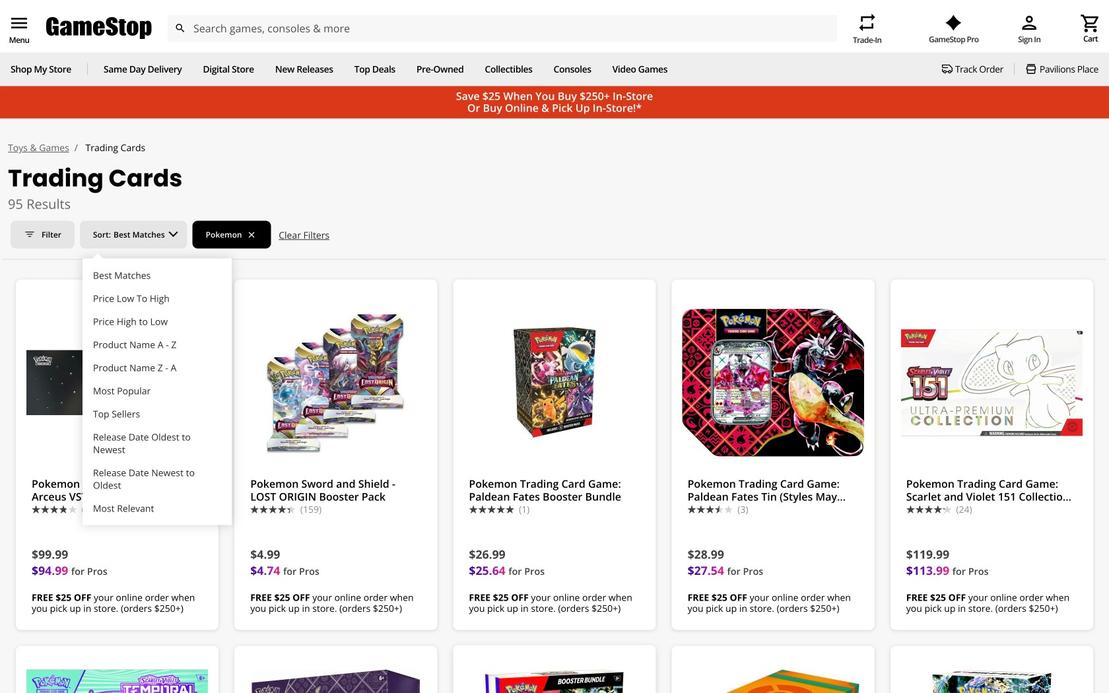 Task type: locate. For each thing, give the bounding box(es) containing it.
None search field
[[167, 15, 837, 41]]

Search games, consoles & more search field
[[193, 15, 813, 41]]

gamestop pro icon image
[[946, 15, 962, 31]]



Task type: describe. For each thing, give the bounding box(es) containing it.
gamestop image
[[46, 16, 152, 41]]



Task type: vqa. For each thing, say whether or not it's contained in the screenshot.
FIND ITEMS FROM THIS STORE field
no



